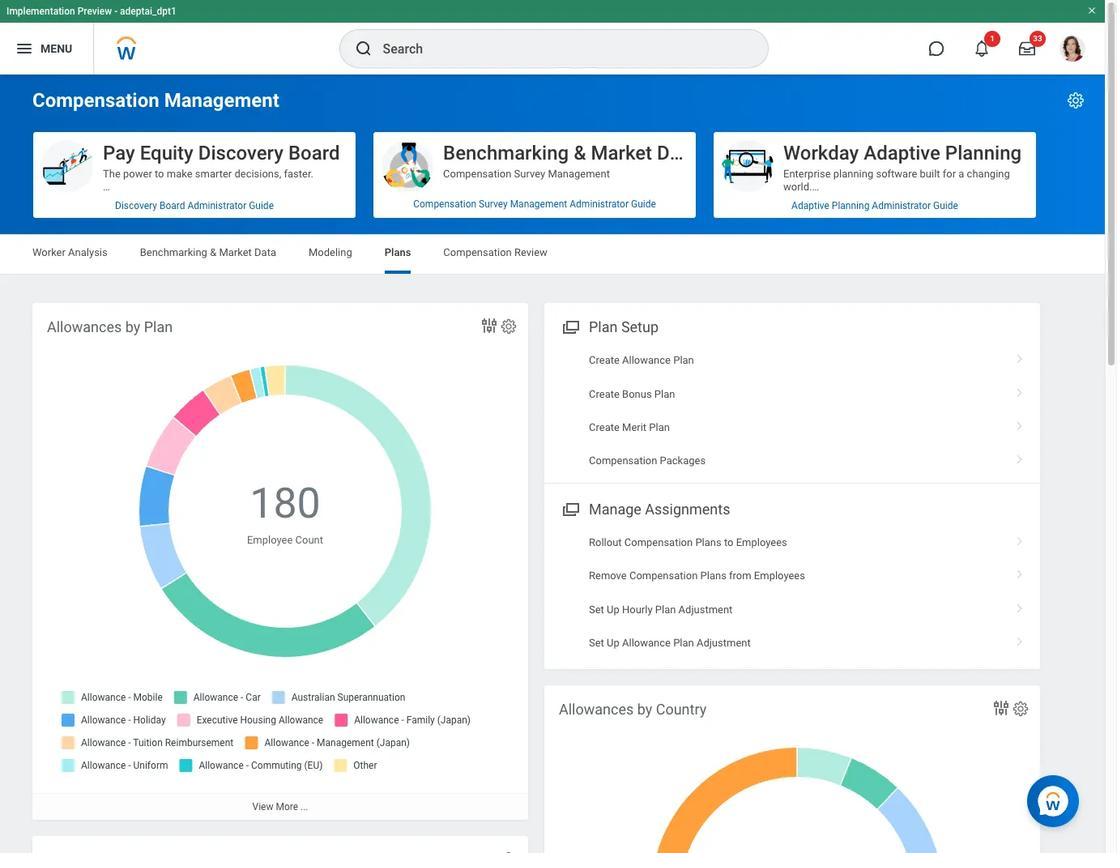Task type: vqa. For each thing, say whether or not it's contained in the screenshot.
Configure and view chart data image associated with Plan
yes



Task type: locate. For each thing, give the bounding box(es) containing it.
sense
[[103, 207, 131, 219]]

1 vertical spatial benchmarking & market data
[[140, 246, 276, 258]]

& down "easy"
[[210, 246, 216, 258]]

remove compensation plans from employees link
[[544, 559, 1040, 593]]

set up allowance plan adjustment link
[[544, 626, 1040, 660]]

1 vertical spatial create
[[589, 388, 620, 400]]

3 chevron right image from the top
[[1009, 598, 1030, 614]]

planning for sales planning
[[812, 530, 852, 542]]

0 vertical spatial data
[[657, 142, 697, 164]]

plan right merit
[[649, 421, 670, 433]]

list containing rollout compensation plans to employees
[[544, 526, 1040, 660]]

chevron right image for plan setup
[[1009, 416, 1030, 432]]

configure and view chart data image
[[992, 698, 1011, 718]]

0 vertical spatial for
[[943, 168, 956, 180]]

discovery up decisions,
[[198, 142, 283, 164]]

1 create from the top
[[589, 354, 620, 366]]

survey for compensation survey management
[[514, 168, 545, 180]]

create left bonus
[[589, 388, 620, 400]]

compensation down it
[[443, 246, 512, 258]]

1 vertical spatial they
[[180, 530, 200, 542]]

create for create merit plan
[[589, 421, 620, 433]]

0 horizontal spatial adaptive
[[792, 200, 829, 211]]

1 vertical spatial you
[[293, 232, 310, 245]]

1 horizontal spatial make
[[167, 168, 192, 180]]

management up compensation survey management administrator guide
[[548, 168, 610, 180]]

create allowance plan
[[589, 354, 694, 366]]

&
[[574, 142, 586, 164], [210, 246, 216, 258]]

0 vertical spatial you
[[278, 194, 294, 206]]

chevron right image inside set up hourly plan adjustment link
[[1009, 598, 1030, 614]]

benchmarking & market data down people,
[[140, 246, 276, 258]]

adjustment down from
[[697, 637, 751, 649]]

the down with
[[103, 530, 118, 542]]

0 horizontal spatial data
[[254, 246, 276, 258]]

tab list
[[16, 235, 1089, 274]]

3 create from the top
[[589, 421, 620, 433]]

informed
[[158, 245, 200, 258]]

chevron right image
[[1009, 348, 1030, 365], [1009, 449, 1030, 465], [1009, 530, 1030, 547], [1009, 564, 1030, 580], [1009, 631, 1030, 647]]

up down set up hourly plan adjustment
[[607, 637, 620, 649]]

1 vertical spatial of
[[133, 207, 143, 219]]

survey right it
[[479, 198, 508, 210]]

and inside data—you have tons of it, but how do you make sense of it? workday makes it easy to get a complete picture of your finances, people, and operations so you can make more informed decisions.
[[206, 232, 224, 245]]

1 horizontal spatial by
[[637, 701, 652, 718]]

1 vertical spatial list
[[544, 526, 1040, 660]]

chevron right image for plan
[[1009, 631, 1030, 647]]

1 vertical spatial employees
[[754, 570, 805, 582]]

discovery down power
[[115, 200, 157, 211]]

list containing create allowance plan
[[544, 344, 1040, 478]]

management up pay equity discovery board in the top left of the page
[[164, 89, 279, 112]]

1 vertical spatial a
[[242, 219, 248, 232]]

a inside data—you have tons of it, but how do you make sense of it? workday makes it easy to get a complete picture of your finances, people, and operations so you can make more informed decisions.
[[242, 219, 248, 232]]

0 vertical spatial adjustment
[[679, 603, 733, 615]]

up for hourly
[[607, 603, 620, 615]]

we
[[103, 401, 118, 413]]

equity
[[140, 142, 193, 164]]

and up legacy
[[245, 401, 263, 413]]

administrator inside "link"
[[872, 200, 931, 211]]

view
[[252, 801, 273, 813]]

1 vertical spatial workday
[[103, 219, 143, 232]]

peer
[[194, 427, 214, 439]]

0 vertical spatial adaptive
[[864, 142, 940, 164]]

2 vertical spatial a
[[123, 440, 129, 452]]

country
[[656, 701, 707, 718]]

chevron right image inside remove compensation plans from employees link
[[1009, 564, 1030, 580]]

0 vertical spatial chevron right image
[[1009, 382, 1030, 398]]

sales planning
[[783, 530, 852, 542]]

by
[[125, 318, 140, 335], [637, 701, 652, 718]]

it,
[[212, 194, 220, 206]]

1 list from the top
[[544, 344, 1040, 478]]

up
[[607, 603, 620, 615], [607, 637, 620, 649]]

a left the changing
[[959, 168, 964, 180]]

0 vertical spatial up
[[607, 603, 620, 615]]

2 menu group image from the top
[[559, 497, 581, 519]]

allowance down hourly
[[622, 637, 671, 649]]

of left it,
[[200, 194, 210, 206]]

secure.
[[242, 543, 277, 555]]

they down service.
[[284, 504, 304, 517]]

1 vertical spatial allowances
[[559, 701, 634, 718]]

1 vertical spatial for
[[235, 491, 249, 504]]

0 vertical spatial board
[[288, 142, 340, 164]]

to right power
[[155, 168, 164, 180]]

0 horizontal spatial guide
[[249, 200, 274, 211]]

0 vertical spatial workday
[[783, 142, 859, 164]]

for inside enterprise planning software built for a changing world.
[[943, 168, 956, 180]]

1 horizontal spatial they
[[284, 504, 304, 517]]

allowances
[[47, 318, 122, 335], [559, 701, 634, 718]]

an
[[103, 388, 116, 400]]

management down 'compensation survey management'
[[510, 198, 567, 210]]

2 vertical spatial for
[[207, 517, 221, 529]]

0 vertical spatial employees
[[736, 536, 787, 548]]

up left hourly
[[607, 603, 620, 615]]

plan right bonus
[[654, 388, 675, 400]]

3 chevron right image from the top
[[1009, 530, 1030, 547]]

and up decisions.
[[206, 232, 224, 245]]

applications
[[120, 530, 177, 542]]

by down augmented
[[125, 318, 140, 335]]

0 vertical spatial discovery
[[198, 142, 283, 164]]

reporting
[[239, 504, 282, 517]]

0 vertical spatial management
[[164, 89, 279, 112]]

0 horizontal spatial for
[[207, 517, 221, 529]]

1 vertical spatial management
[[548, 168, 610, 180]]

the up boards
[[181, 504, 196, 517]]

implementation preview -   adeptai_dpt1
[[6, 6, 176, 17]]

set for set up allowance plan adjustment
[[589, 637, 604, 649]]

33
[[1033, 34, 1042, 43]]

you right do in the top of the page
[[278, 194, 294, 206]]

plan inside "element"
[[144, 318, 173, 335]]

configure bonus plans image
[[500, 851, 518, 853]]

0 vertical spatial survey
[[514, 168, 545, 180]]

guide for workday adaptive planning
[[933, 200, 958, 211]]

compensation inside "link"
[[589, 455, 657, 467]]

1 vertical spatial &
[[210, 246, 216, 258]]

0 horizontal spatial benchmarking
[[140, 246, 207, 258]]

create down plan setup
[[589, 354, 620, 366]]

planning right financial on the right of the page
[[828, 297, 869, 309]]

administrator for pay equity discovery board
[[188, 200, 246, 211]]

chevron right image inside create merit plan link
[[1009, 416, 1030, 432]]

2 horizontal spatial make
[[297, 194, 323, 206]]

with
[[103, 517, 123, 529]]

create left merit
[[589, 421, 620, 433]]

plans for remove
[[700, 570, 727, 582]]

set for set up hourly plan adjustment
[[589, 603, 604, 615]]

your
[[103, 232, 123, 245], [253, 297, 273, 309], [126, 504, 146, 517], [103, 543, 123, 555]]

0 vertical spatial of
[[200, 194, 210, 206]]

1 vertical spatial make
[[297, 194, 323, 206]]

2 list from the top
[[544, 526, 1040, 660]]

1 vertical spatial adjustment
[[697, 637, 751, 649]]

of left it?
[[133, 207, 143, 219]]

budgets
[[103, 427, 141, 439]]

2 chevron right image from the top
[[1009, 416, 1030, 432]]

chevron right image inside rollout compensation plans to employees link
[[1009, 530, 1030, 547]]

discovery
[[125, 517, 170, 529]]

plans right modeling at top
[[385, 246, 411, 258]]

board right it?
[[160, 200, 185, 211]]

remove
[[589, 570, 627, 582]]

compensation up it
[[443, 168, 511, 180]]

compensation
[[32, 89, 159, 112], [443, 168, 511, 180], [413, 198, 476, 210], [443, 246, 512, 258], [589, 455, 657, 467], [624, 536, 693, 548], [629, 570, 698, 582]]

the power to make smarter decisions, faster.
[[103, 168, 313, 180]]

0 horizontal spatial allowances
[[47, 318, 122, 335]]

inbox large image
[[1019, 41, 1035, 57]]

180 button
[[250, 476, 323, 532]]

your right answer
[[253, 297, 273, 309]]

0 horizontal spatial benchmarking & market data
[[140, 246, 276, 258]]

bonus
[[622, 388, 652, 400]]

to up from
[[724, 536, 733, 548]]

planning right sales
[[812, 530, 852, 542]]

0 vertical spatial set
[[589, 603, 604, 615]]

augmented analytics to answer your questions.
[[103, 297, 324, 309]]

world.
[[783, 181, 812, 193]]

view more ... link
[[32, 793, 528, 820]]

create merit plan
[[589, 421, 670, 433]]

manage
[[589, 500, 641, 517]]

1 horizontal spatial data
[[657, 142, 697, 164]]

planning
[[833, 168, 873, 180]]

create merit plan link
[[544, 411, 1040, 444]]

board up faster.
[[288, 142, 340, 164]]

adaptive up software
[[864, 142, 940, 164]]

menu group image for manage assignments
[[559, 497, 581, 519]]

180 main content
[[0, 75, 1117, 853]]

1 vertical spatial market
[[219, 246, 252, 258]]

allowance
[[622, 354, 671, 366], [622, 637, 671, 649]]

compensation left is?
[[413, 198, 476, 210]]

analysis
[[68, 246, 108, 258]]

2 vertical spatial of
[[332, 219, 342, 232]]

0 vertical spatial data
[[167, 388, 187, 400]]

data—you
[[103, 194, 150, 206]]

on
[[321, 530, 333, 542]]

it
[[180, 219, 186, 232]]

packages
[[660, 455, 706, 467]]

1 vertical spatial data
[[254, 246, 276, 258]]

employees up from
[[736, 536, 787, 548]]

plan down analytics
[[144, 318, 173, 335]]

adjustment for set up allowance plan adjustment
[[697, 637, 751, 649]]

service.
[[271, 491, 308, 504]]

allowance down the setup
[[622, 354, 671, 366]]

hourly
[[622, 603, 653, 615]]

1 vertical spatial set
[[589, 637, 604, 649]]

your inside data—you have tons of it, but how do you make sense of it? workday makes it easy to get a complete picture of your finances, people, and operations so you can make more informed decisions.
[[103, 232, 123, 245]]

planning down planning
[[832, 200, 870, 211]]

planning inside "link"
[[832, 200, 870, 211]]

compensation survey management
[[443, 168, 610, 180]]

2 chevron right image from the top
[[1009, 449, 1030, 465]]

they down boards
[[180, 530, 200, 542]]

1
[[990, 34, 995, 43]]

0 vertical spatial the
[[181, 504, 196, 517]]

guide inside "link"
[[933, 200, 958, 211]]

set up hourly plan adjustment
[[589, 603, 733, 615]]

granular
[[198, 504, 237, 517]]

5 chevron right image from the top
[[1009, 631, 1030, 647]]

1 chevron right image from the top
[[1009, 348, 1030, 365]]

0 vertical spatial menu group image
[[559, 315, 581, 337]]

1 vertical spatial data
[[170, 543, 191, 555]]

data—you have tons of it, but how do you make sense of it? workday makes it easy to get a complete picture of your finances, people, and operations so you can make more informed decisions.
[[103, 194, 342, 258]]

1 set from the top
[[589, 603, 604, 615]]

2 create from the top
[[589, 388, 620, 400]]

menu group image left plan setup
[[559, 315, 581, 337]]

0 horizontal spatial &
[[210, 246, 216, 258]]

benchmarking down people,
[[140, 246, 207, 258]]

decisions,
[[234, 168, 281, 180]]

1 horizontal spatial for
[[235, 491, 249, 504]]

of
[[200, 194, 210, 206], [133, 207, 143, 219], [332, 219, 342, 232]]

0 vertical spatial market
[[591, 142, 652, 164]]

1 vertical spatial survey
[[479, 198, 508, 210]]

your down sense
[[103, 232, 123, 245]]

plans up remove compensation plans from employees
[[695, 536, 722, 548]]

2 horizontal spatial administrator
[[872, 200, 931, 211]]

0 horizontal spatial discovery
[[115, 200, 157, 211]]

0 horizontal spatial workday
[[103, 219, 143, 232]]

benchmarking up 'compensation survey management'
[[443, 142, 569, 164]]

chevron right image
[[1009, 382, 1030, 398], [1009, 416, 1030, 432], [1009, 598, 1030, 614]]

your down consistent
[[126, 504, 146, 517]]

application
[[269, 414, 321, 426]]

2 horizontal spatial for
[[943, 168, 956, 180]]

& up 'compensation survey management'
[[574, 142, 586, 164]]

for right 'built'
[[943, 168, 956, 180]]

1 vertical spatial up
[[607, 637, 620, 649]]

2 set from the top
[[589, 637, 604, 649]]

menu group image
[[559, 315, 581, 337], [559, 497, 581, 519]]

count
[[292, 530, 318, 542]]

allowances inside "element"
[[47, 318, 122, 335]]

notifications large image
[[974, 41, 990, 57]]

planning for financial planning
[[828, 297, 869, 309]]

plan up the create bonus plan
[[673, 354, 694, 366]]

2 vertical spatial chevron right image
[[1009, 598, 1030, 614]]

chevron right image for to
[[1009, 530, 1030, 547]]

1 up from the top
[[607, 603, 620, 615]]

data down boards
[[170, 543, 191, 555]]

a down budgets
[[123, 440, 129, 452]]

0 horizontal spatial market
[[219, 246, 252, 258]]

by left "country"
[[637, 701, 652, 718]]

list
[[544, 344, 1040, 478], [544, 526, 1040, 660]]

1 vertical spatial allowance
[[622, 637, 671, 649]]

hoc
[[238, 517, 255, 529]]

compensation down the create merit plan
[[589, 455, 657, 467]]

adjustment down remove compensation plans from employees
[[679, 603, 733, 615]]

to left get
[[213, 219, 222, 232]]

augmented
[[103, 297, 157, 309]]

for
[[943, 168, 956, 180], [235, 491, 249, 504], [207, 517, 221, 529]]

planning for adaptive planning administrator guide
[[832, 200, 870, 211]]

0 vertical spatial a
[[959, 168, 964, 180]]

make up picture
[[297, 194, 323, 206]]

1 horizontal spatial allowances
[[559, 701, 634, 718]]

0 vertical spatial benchmarking & market data
[[443, 142, 697, 164]]

you right so on the left of page
[[293, 232, 310, 245]]

1 menu group image from the top
[[559, 315, 581, 337]]

0 horizontal spatial the
[[103, 530, 118, 542]]

count
[[295, 534, 323, 546]]

1 vertical spatial board
[[160, 200, 185, 211]]

justify image
[[15, 39, 34, 58]]

rollout compensation plans to employees
[[589, 536, 787, 548]]

2 vertical spatial create
[[589, 421, 620, 433]]

2 vertical spatial management
[[510, 198, 567, 210]]

compensation packages
[[589, 455, 706, 467]]

0 vertical spatial list
[[544, 344, 1040, 478]]

of right picture
[[332, 219, 342, 232]]

management for compensation survey management administrator guide
[[510, 198, 567, 210]]

2 vertical spatial plans
[[700, 570, 727, 582]]

a inside an intelligent data core. we bring everything—financial and workforce transactions, third-party and legacy application data, budgets and plans, peer benchmarks, and more— into a single system.
[[123, 440, 129, 452]]

for for built
[[943, 168, 956, 180]]

do
[[263, 194, 275, 206]]

chevron right image inside set up allowance plan adjustment link
[[1009, 631, 1030, 647]]

for down the granular
[[207, 517, 221, 529]]

data up everything—financial
[[167, 388, 187, 400]]

employee
[[247, 534, 293, 546]]

compensation up pay
[[32, 89, 159, 112]]

chevron right image inside create bonus plan link
[[1009, 382, 1030, 398]]

rollout compensation plans to employees link
[[544, 526, 1040, 559]]

Search Workday  search field
[[383, 31, 734, 66]]

2 horizontal spatial guide
[[933, 200, 958, 211]]

1 vertical spatial by
[[637, 701, 652, 718]]

to inside list
[[724, 536, 733, 548]]

survey
[[514, 168, 545, 180], [479, 198, 508, 210]]

workday down sense
[[103, 219, 143, 232]]

2 vertical spatial make
[[103, 245, 129, 258]]

workday up enterprise
[[783, 142, 859, 164]]

1 vertical spatial discovery
[[115, 200, 157, 211]]

make down equity
[[167, 168, 192, 180]]

configure and view chart data image
[[480, 316, 499, 335]]

plan left the setup
[[589, 318, 618, 335]]

0 vertical spatial allowance
[[622, 354, 671, 366]]

the
[[181, 504, 196, 517], [103, 530, 118, 542]]

employees
[[736, 536, 787, 548], [754, 570, 805, 582]]

into
[[103, 440, 121, 452]]

0 horizontal spatial make
[[103, 245, 129, 258]]

for left self-
[[235, 491, 249, 504]]

employees down rollout compensation plans to employees link
[[754, 570, 805, 582]]

0 horizontal spatial by
[[125, 318, 140, 335]]

menu group image for plan setup
[[559, 315, 581, 337]]

plans
[[385, 246, 411, 258], [695, 536, 722, 548], [700, 570, 727, 582]]

1 button
[[964, 31, 1000, 66]]

allowances by plan element
[[32, 303, 528, 820]]

menu group image left manage
[[559, 497, 581, 519]]

get
[[225, 219, 240, 232]]

adaptive down world.
[[792, 200, 829, 211]]

2 up from the top
[[607, 637, 620, 649]]

1 vertical spatial plans
[[695, 536, 722, 548]]

make left more
[[103, 245, 129, 258]]

1 vertical spatial menu group image
[[559, 497, 581, 519]]

your down with
[[103, 543, 123, 555]]

and up single
[[143, 427, 161, 439]]

4 chevron right image from the top
[[1009, 564, 1030, 580]]

0 vertical spatial benchmarking
[[443, 142, 569, 164]]

-
[[114, 6, 118, 17]]

0 horizontal spatial they
[[180, 530, 200, 542]]

faster.
[[284, 168, 313, 180]]

1 vertical spatial benchmarking
[[140, 246, 207, 258]]

0 vertical spatial allowances
[[47, 318, 122, 335]]

plans for rollout
[[695, 536, 722, 548]]

survey up compensation survey management administrator guide
[[514, 168, 545, 180]]

1 horizontal spatial adaptive
[[864, 142, 940, 164]]

0 vertical spatial they
[[284, 504, 304, 517]]

allowances by country element
[[544, 685, 1040, 853]]

2 horizontal spatial of
[[332, 219, 342, 232]]

1 chevron right image from the top
[[1009, 382, 1030, 398]]

plan down set up hourly plan adjustment
[[673, 637, 694, 649]]

benchmarking & market data up 'compensation survey management'
[[443, 142, 697, 164]]

to
[[155, 168, 164, 180], [213, 219, 222, 232], [204, 297, 213, 309], [724, 536, 733, 548]]

enterprise
[[783, 168, 831, 180]]

1 horizontal spatial benchmarking & market data
[[443, 142, 697, 164]]

plans left from
[[700, 570, 727, 582]]

1 horizontal spatial the
[[181, 504, 196, 517]]

0 vertical spatial by
[[125, 318, 140, 335]]

by inside "element"
[[125, 318, 140, 335]]

configure this page image
[[1066, 91, 1086, 110]]

a right get
[[242, 219, 248, 232]]

market inside tab list
[[219, 246, 252, 258]]

employees for rollout compensation plans to employees
[[736, 536, 787, 548]]

tab list containing worker analysis
[[16, 235, 1089, 274]]

a inside enterprise planning software built for a changing world.
[[959, 168, 964, 180]]



Task type: describe. For each thing, give the bounding box(es) containing it.
data inside an intelligent data core. we bring everything—financial and workforce transactions, third-party and legacy application data, budgets and plans, peer benchmarks, and more— into a single system.
[[167, 388, 187, 400]]

1 horizontal spatial &
[[574, 142, 586, 164]]

transactions,
[[103, 414, 163, 426]]

within
[[314, 517, 342, 529]]

administrator for workday adaptive planning
[[872, 200, 931, 211]]

benchmarks,
[[217, 427, 277, 439]]

compensation for compensation survey management administrator guide
[[413, 198, 476, 210]]

list for plan setup
[[544, 344, 1040, 478]]

setup
[[621, 318, 659, 335]]

compensation for compensation packages
[[589, 455, 657, 467]]

profile logan mcneil image
[[1060, 36, 1086, 65]]

by for plan
[[125, 318, 140, 335]]

1 horizontal spatial of
[[200, 194, 210, 206]]

easy
[[188, 219, 210, 232]]

set up allowance plan adjustment
[[589, 637, 751, 649]]

adjustment for set up hourly plan adjustment
[[679, 603, 733, 615]]

set up hourly plan adjustment link
[[544, 593, 1040, 626]]

1 horizontal spatial workday
[[783, 142, 859, 164]]

1 horizontal spatial board
[[288, 142, 340, 164]]

adeptai_dpt1
[[120, 6, 176, 17]]

configure allowances by country image
[[1012, 700, 1030, 718]]

create for create allowance plan
[[589, 354, 620, 366]]

create allowance plan link
[[544, 344, 1040, 377]]

and
[[271, 530, 289, 542]]

use
[[202, 530, 219, 542]]

it
[[470, 194, 476, 206]]

and right party
[[216, 414, 234, 426]]

analytics
[[160, 297, 201, 309]]

system.
[[162, 440, 199, 452]]

compensation for compensation survey management
[[443, 168, 511, 180]]

up for allowance
[[607, 637, 620, 649]]

enterprise planning software built for a changing world.
[[783, 168, 1010, 193]]

workday inside data—you have tons of it, but how do you make sense of it? workday makes it easy to get a complete picture of your finances, people, and operations so you can make more informed decisions.
[[103, 219, 143, 232]]

merit
[[622, 421, 647, 433]]

tab list inside 180 main content
[[16, 235, 1089, 274]]

sales
[[783, 530, 809, 542]]

1 horizontal spatial administrator
[[570, 198, 629, 210]]

to left answer
[[204, 297, 213, 309]]

pay
[[103, 142, 135, 164]]

need
[[307, 504, 330, 517]]

by for country
[[637, 701, 652, 718]]

discovery board administrator guide link
[[33, 194, 356, 218]]

allowances for allowances by plan
[[47, 318, 122, 335]]

from
[[729, 570, 751, 582]]

complete
[[251, 219, 294, 232]]

1 allowance from the top
[[622, 354, 671, 366]]

picture
[[297, 219, 329, 232]]

chevron right image inside compensation packages "link"
[[1009, 449, 1030, 465]]

guide for pay equity discovery board
[[249, 200, 274, 211]]

day.
[[249, 530, 268, 542]]

have
[[152, 194, 174, 206]]

business
[[443, 336, 486, 348]]

changing
[[967, 168, 1010, 180]]

0 horizontal spatial of
[[133, 207, 143, 219]]

configure allowances by plan image
[[500, 318, 518, 335]]

the
[[103, 168, 121, 180]]

1 horizontal spatial guide
[[631, 198, 656, 210]]

0 vertical spatial plans
[[385, 246, 411, 258]]

financial planning
[[783, 297, 869, 309]]

benefits
[[488, 336, 527, 348]]

an intelligent data core. we bring everything—financial and workforce transactions, third-party and legacy application data, budgets and plans, peer benchmarks, and more— into a single system.
[[103, 388, 347, 452]]

a
[[103, 491, 110, 504]]

what
[[443, 194, 467, 206]]

to inside data—you have tons of it, but how do you make sense of it? workday makes it easy to get a complete picture of your finances, people, and operations so you can make more informed decisions.
[[213, 219, 222, 232]]

answer
[[216, 297, 250, 309]]

more
[[276, 801, 298, 813]]

is?
[[479, 194, 492, 206]]

adaptive planning administrator guide
[[792, 200, 958, 211]]

data inside the a consistent security model for self-service. give your teams the granular reporting they need with discovery boards for ad hoc analysis, all within the applications they use every day. and count on your sensitive data remaining secure.
[[170, 543, 191, 555]]

list for manage assignments
[[544, 526, 1040, 660]]

view more ...
[[252, 801, 308, 813]]

compensation for compensation management
[[32, 89, 159, 112]]

compensation management
[[32, 89, 279, 112]]

legacy
[[236, 414, 267, 426]]

and down application
[[279, 427, 297, 439]]

chevron right image inside create allowance plan link
[[1009, 348, 1030, 365]]

but
[[223, 194, 238, 206]]

menu
[[41, 42, 72, 55]]

plan right hourly
[[655, 603, 676, 615]]

can
[[312, 232, 329, 245]]

compensation for compensation review
[[443, 246, 512, 258]]

manage assignments
[[589, 500, 730, 517]]

planning up the changing
[[945, 142, 1022, 164]]

chevron right image for from
[[1009, 564, 1030, 580]]

everything—financial
[[147, 401, 243, 413]]

what it is?
[[443, 194, 492, 206]]

management for compensation survey management
[[548, 168, 610, 180]]

menu button
[[0, 23, 93, 75]]

all
[[300, 517, 311, 529]]

employees for remove compensation plans from employees
[[754, 570, 805, 582]]

more
[[131, 245, 156, 258]]

for for model
[[235, 491, 249, 504]]

compensation down manage assignments
[[624, 536, 693, 548]]

model
[[203, 491, 233, 504]]

create for create bonus plan
[[589, 388, 620, 400]]

compensation survey management administrator guide
[[413, 198, 656, 210]]

search image
[[354, 39, 373, 58]]

assignments
[[645, 500, 730, 517]]

so
[[279, 232, 290, 245]]

review
[[514, 246, 548, 258]]

adaptive planning administrator guide link
[[714, 194, 1036, 218]]

every
[[222, 530, 247, 542]]

allowances by country
[[559, 701, 707, 718]]

adaptive inside "link"
[[792, 200, 829, 211]]

workday adaptive planning
[[783, 142, 1022, 164]]

2 allowance from the top
[[622, 637, 671, 649]]

remove compensation plans from employees
[[589, 570, 805, 582]]

menu banner
[[0, 0, 1105, 75]]

compensation up set up hourly plan adjustment
[[629, 570, 698, 582]]

& inside tab list
[[210, 246, 216, 258]]

1 horizontal spatial discovery
[[198, 142, 283, 164]]

more—
[[300, 427, 332, 439]]

preview
[[78, 6, 112, 17]]

self-
[[251, 491, 271, 504]]

analysis,
[[258, 517, 298, 529]]

finances,
[[126, 232, 168, 245]]

create bonus plan link
[[544, 377, 1040, 411]]

people,
[[170, 232, 204, 245]]

survey for compensation survey management administrator guide
[[479, 198, 508, 210]]

create bonus plan
[[589, 388, 675, 400]]

sensitive
[[126, 543, 167, 555]]

close environment banner image
[[1087, 6, 1097, 15]]

plan setup
[[589, 318, 659, 335]]

0 horizontal spatial board
[[160, 200, 185, 211]]

decisions.
[[203, 245, 251, 258]]

ad
[[223, 517, 235, 529]]

software
[[876, 168, 917, 180]]

discovery board administrator guide
[[115, 200, 274, 211]]

allowances for allowances by country
[[559, 701, 634, 718]]

modeling
[[309, 246, 352, 258]]

1 horizontal spatial market
[[591, 142, 652, 164]]

business benefits
[[443, 336, 527, 348]]

third-
[[166, 414, 190, 426]]

consistent
[[112, 491, 161, 504]]

chevron right image for manage assignments
[[1009, 598, 1030, 614]]



